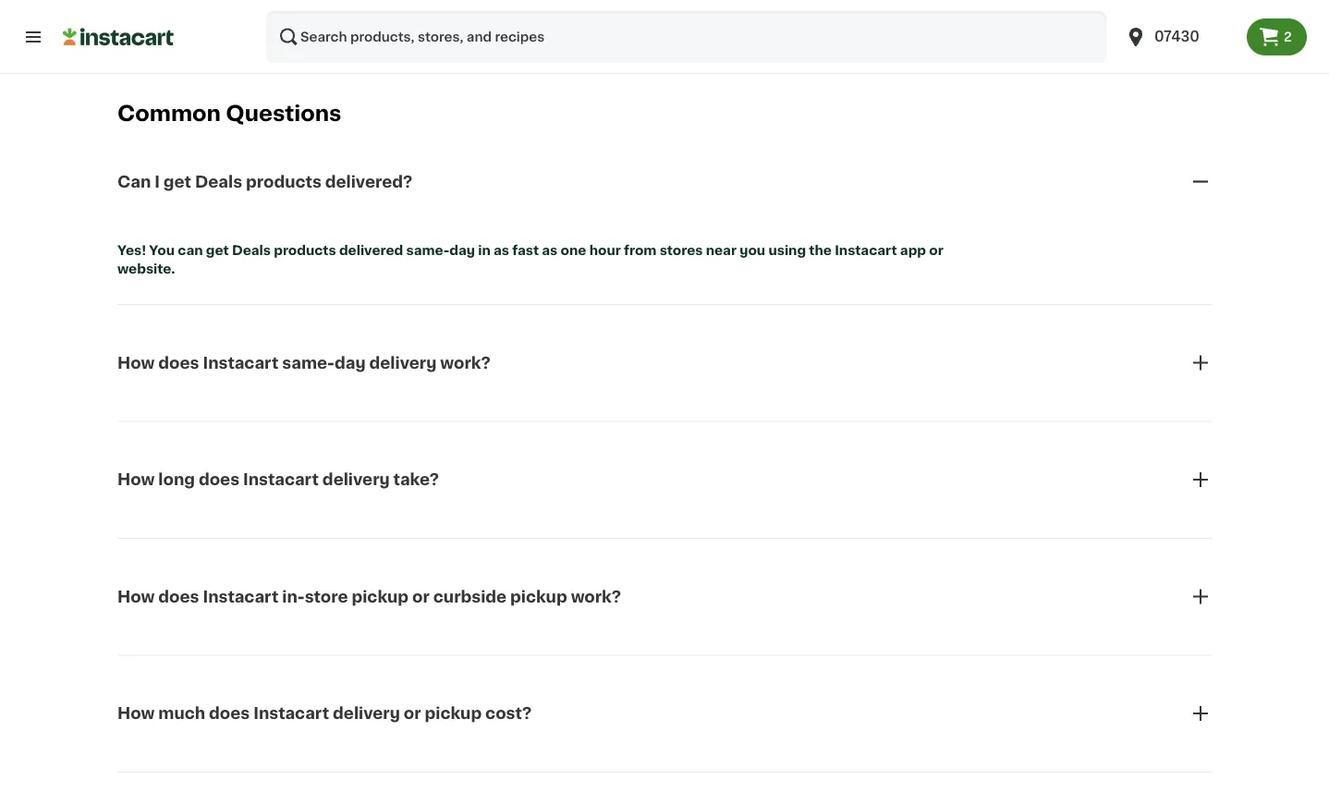 Task type: vqa. For each thing, say whether or not it's contained in the screenshot.
Hair Care link
no



Task type: locate. For each thing, give the bounding box(es) containing it.
as
[[494, 244, 510, 257], [542, 244, 558, 257]]

instacart
[[835, 244, 898, 257], [203, 355, 279, 371], [243, 472, 319, 488], [203, 589, 279, 605], [254, 706, 329, 722]]

same- inside dropdown button
[[282, 355, 335, 371]]

0 vertical spatial day
[[450, 244, 475, 257]]

0 horizontal spatial day
[[335, 355, 366, 371]]

see eligible items inside product 'group'
[[820, 25, 938, 38]]

yes! you can get deals products delivered same-day in as fast as one hour from stores near you using the instacart app or website.
[[117, 244, 947, 276]]

2 horizontal spatial pickup
[[511, 589, 568, 605]]

how does instacart in-store pickup or curbside pickup work?
[[117, 589, 622, 605]]

much
[[158, 706, 205, 722]]

0 vertical spatial get
[[164, 174, 191, 189]]

0 vertical spatial products
[[246, 174, 322, 189]]

1 vertical spatial delivery
[[323, 472, 390, 488]]

common questions
[[117, 103, 342, 124]]

see eligible items
[[250, 7, 368, 20], [535, 7, 653, 20], [392, 8, 510, 21], [962, 8, 1080, 21], [820, 25, 938, 38]]

1 horizontal spatial day
[[450, 244, 475, 257]]

get inside yes! you can get deals products delivered same-day in as fast as one hour from stores near you using the instacart app or website.
[[206, 244, 229, 257]]

does
[[158, 355, 199, 371], [199, 472, 240, 488], [158, 589, 199, 605], [209, 706, 250, 722]]

how for how much does instacart delivery or pickup cost?
[[117, 706, 155, 722]]

0 horizontal spatial same-
[[282, 355, 335, 371]]

how does instacart same-day delivery work?
[[117, 355, 491, 371]]

07430
[[1155, 30, 1200, 43]]

how for how does instacart in-store pickup or curbside pickup work?
[[117, 589, 155, 605]]

work?
[[441, 355, 491, 371], [571, 589, 622, 605]]

delivery inside dropdown button
[[333, 706, 400, 722]]

1 vertical spatial day
[[335, 355, 366, 371]]

pickup
[[352, 589, 409, 605], [511, 589, 568, 605], [425, 706, 482, 722]]

stores
[[660, 244, 703, 257]]

1 how from the top
[[117, 355, 155, 371]]

can i get deals products delivered? button
[[117, 148, 1213, 215]]

2 how from the top
[[117, 472, 155, 488]]

or
[[930, 244, 944, 257], [413, 589, 430, 605], [404, 706, 421, 722]]

0 horizontal spatial work?
[[441, 355, 491, 371]]

0 vertical spatial or
[[930, 244, 944, 257]]

pickup right store
[[352, 589, 409, 605]]

deals
[[195, 174, 242, 189], [232, 244, 271, 257]]

app
[[901, 244, 927, 257]]

deals inside dropdown button
[[195, 174, 242, 189]]

get right can
[[206, 244, 229, 257]]

as right in
[[494, 244, 510, 257]]

0 vertical spatial delivery
[[370, 355, 437, 371]]

1 horizontal spatial same-
[[407, 244, 450, 257]]

curbside
[[434, 589, 507, 605]]

Search field
[[266, 11, 1107, 63]]

deals right can
[[232, 244, 271, 257]]

products
[[246, 174, 322, 189], [274, 244, 336, 257]]

website.
[[117, 263, 175, 276]]

items
[[330, 7, 368, 20], [615, 7, 653, 20], [473, 8, 510, 21], [1043, 8, 1080, 21], [900, 25, 938, 38]]

see eligible items button
[[245, 0, 373, 29], [388, 0, 515, 31], [530, 0, 658, 29], [957, 0, 1085, 31], [815, 16, 942, 48]]

1 vertical spatial get
[[206, 244, 229, 257]]

see inside product 'group'
[[820, 25, 845, 38]]

0 vertical spatial deals
[[195, 174, 242, 189]]

products left delivered
[[274, 244, 336, 257]]

how
[[117, 355, 155, 371], [117, 472, 155, 488], [117, 589, 155, 605], [117, 706, 155, 722]]

None search field
[[266, 11, 1107, 63]]

how inside dropdown button
[[117, 706, 155, 722]]

take?
[[394, 472, 439, 488]]

how inside dropdown button
[[117, 472, 155, 488]]

can i get deals products delivered?
[[117, 174, 413, 189]]

day inside dropdown button
[[335, 355, 366, 371]]

does inside dropdown button
[[209, 706, 250, 722]]

1 horizontal spatial work?
[[571, 589, 622, 605]]

day
[[450, 244, 475, 257], [335, 355, 366, 371]]

same-
[[407, 244, 450, 257], [282, 355, 335, 371]]

delivery inside dropdown button
[[323, 472, 390, 488]]

get
[[164, 174, 191, 189], [206, 244, 229, 257]]

pickup right curbside
[[511, 589, 568, 605]]

get right i
[[164, 174, 191, 189]]

instacart inside yes! you can get deals products delivered same-day in as fast as one hour from stores near you using the instacart app or website.
[[835, 244, 898, 257]]

does inside dropdown button
[[199, 472, 240, 488]]

can
[[117, 174, 151, 189]]

products down questions
[[246, 174, 322, 189]]

1 horizontal spatial as
[[542, 244, 558, 257]]

1 vertical spatial or
[[413, 589, 430, 605]]

i
[[155, 174, 160, 189]]

2 vertical spatial or
[[404, 706, 421, 722]]

3 how from the top
[[117, 589, 155, 605]]

instacart inside dropdown button
[[254, 706, 329, 722]]

products inside yes! you can get deals products delivered same-day in as fast as one hour from stores near you using the instacart app or website.
[[274, 244, 336, 257]]

or inside dropdown button
[[413, 589, 430, 605]]

product group
[[815, 0, 942, 48]]

1 horizontal spatial get
[[206, 244, 229, 257]]

delivered?
[[325, 174, 413, 189]]

see
[[250, 7, 275, 20], [535, 7, 560, 20], [392, 8, 418, 21], [962, 8, 988, 21], [820, 25, 845, 38]]

near
[[706, 244, 737, 257]]

4 how from the top
[[117, 706, 155, 722]]

eligible
[[279, 7, 327, 20], [563, 7, 612, 20], [421, 8, 470, 21], [991, 8, 1039, 21], [848, 25, 897, 38]]

1 vertical spatial products
[[274, 244, 336, 257]]

0 horizontal spatial get
[[164, 174, 191, 189]]

delivery
[[370, 355, 437, 371], [323, 472, 390, 488], [333, 706, 400, 722]]

get inside can i get deals products delivered? dropdown button
[[164, 174, 191, 189]]

0 horizontal spatial as
[[494, 244, 510, 257]]

2 vertical spatial delivery
[[333, 706, 400, 722]]

store
[[305, 589, 348, 605]]

as left one
[[542, 244, 558, 257]]

how long does instacart delivery take? button
[[117, 447, 1213, 513]]

2 button
[[1248, 18, 1308, 55]]

1 horizontal spatial pickup
[[425, 706, 482, 722]]

1 vertical spatial deals
[[232, 244, 271, 257]]

1 vertical spatial same-
[[282, 355, 335, 371]]

pickup left cost?
[[425, 706, 482, 722]]

from
[[624, 244, 657, 257]]

deals right i
[[195, 174, 242, 189]]

0 vertical spatial same-
[[407, 244, 450, 257]]

you
[[740, 244, 766, 257]]

delivered
[[339, 244, 404, 257]]



Task type: describe. For each thing, give the bounding box(es) containing it.
0 vertical spatial work?
[[441, 355, 491, 371]]

2
[[1285, 31, 1293, 43]]

how much does instacart delivery or pickup cost? button
[[117, 681, 1213, 747]]

or inside dropdown button
[[404, 706, 421, 722]]

0 horizontal spatial pickup
[[352, 589, 409, 605]]

07430 button
[[1114, 11, 1248, 63]]

can
[[178, 244, 203, 257]]

the
[[810, 244, 832, 257]]

long
[[158, 472, 195, 488]]

one
[[561, 244, 587, 257]]

2 as from the left
[[542, 244, 558, 257]]

in
[[478, 244, 491, 257]]

how for how long does instacart delivery take?
[[117, 472, 155, 488]]

1 as from the left
[[494, 244, 510, 257]]

delivery for take?
[[323, 472, 390, 488]]

cost?
[[486, 706, 532, 722]]

how much does instacart delivery or pickup cost?
[[117, 706, 532, 722]]

instacart inside dropdown button
[[243, 472, 319, 488]]

eligible inside product 'group'
[[848, 25, 897, 38]]

pickup inside dropdown button
[[425, 706, 482, 722]]

using
[[769, 244, 807, 257]]

questions
[[226, 103, 342, 124]]

in-
[[282, 589, 305, 605]]

yes!
[[117, 244, 146, 257]]

products inside dropdown button
[[246, 174, 322, 189]]

delivery for or
[[333, 706, 400, 722]]

instacart logo image
[[63, 26, 174, 48]]

items inside product 'group'
[[900, 25, 938, 38]]

how does instacart in-store pickup or curbside pickup work? button
[[117, 564, 1213, 630]]

hour
[[590, 244, 621, 257]]

how does instacart same-day delivery work? button
[[117, 330, 1213, 397]]

1 vertical spatial work?
[[571, 589, 622, 605]]

same- inside yes! you can get deals products delivered same-day in as fast as one hour from stores near you using the instacart app or website.
[[407, 244, 450, 257]]

common
[[117, 103, 221, 124]]

fast
[[513, 244, 539, 257]]

07430 button
[[1126, 11, 1237, 63]]

day inside yes! you can get deals products delivered same-day in as fast as one hour from stores near you using the instacart app or website.
[[450, 244, 475, 257]]

or inside yes! you can get deals products delivered same-day in as fast as one hour from stores near you using the instacart app or website.
[[930, 244, 944, 257]]

deals inside yes! you can get deals products delivered same-day in as fast as one hour from stores near you using the instacart app or website.
[[232, 244, 271, 257]]

delivery inside dropdown button
[[370, 355, 437, 371]]

how for how does instacart same-day delivery work?
[[117, 355, 155, 371]]

how long does instacart delivery take?
[[117, 472, 439, 488]]

you
[[149, 244, 175, 257]]



